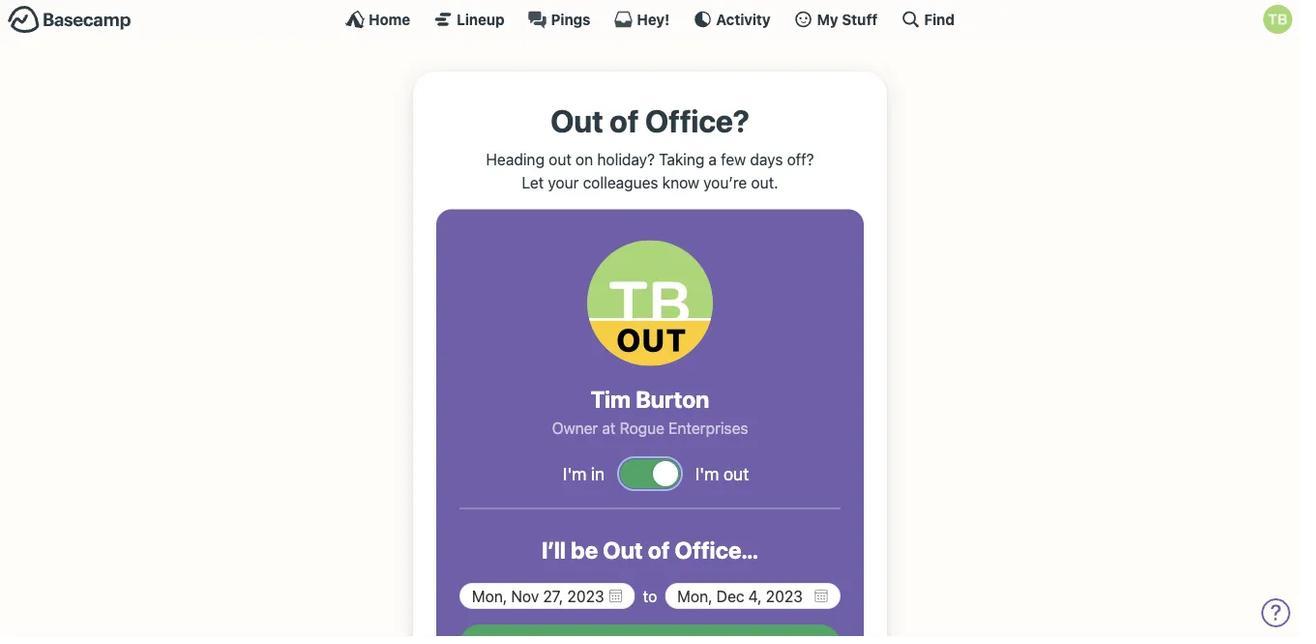 Task type: vqa. For each thing, say whether or not it's contained in the screenshot.
Pings Popup Button
yes



Task type: locate. For each thing, give the bounding box(es) containing it.
1 vertical spatial out
[[724, 464, 749, 484]]

choose date… field down i'll
[[460, 584, 635, 609]]

out right be
[[603, 537, 643, 564]]

1 horizontal spatial choose date… field
[[665, 584, 841, 609]]

i'm
[[563, 464, 587, 484], [696, 464, 719, 484]]

out down enterprises
[[724, 464, 749, 484]]

0 vertical spatial out
[[549, 150, 572, 168]]

my stuff button
[[794, 10, 878, 29]]

out of office?
[[551, 103, 750, 139]]

let
[[522, 173, 544, 191]]

out for i'm
[[724, 464, 749, 484]]

off?
[[787, 150, 814, 168]]

out
[[549, 150, 572, 168], [724, 464, 749, 484]]

None submit
[[460, 625, 841, 638]]

lineup
[[457, 11, 505, 28]]

0 horizontal spatial out
[[549, 150, 572, 168]]

burton
[[636, 385, 709, 413]]

0 horizontal spatial choose date… field
[[460, 584, 635, 609]]

your
[[548, 173, 579, 191]]

activity link
[[693, 10, 771, 29]]

1 i'm from the left
[[563, 464, 587, 484]]

enterprises
[[669, 420, 748, 438]]

1 horizontal spatial out
[[724, 464, 749, 484]]

out up the your
[[549, 150, 572, 168]]

at
[[602, 420, 616, 438]]

hey!
[[637, 11, 670, 28]]

switch accounts image
[[8, 5, 132, 35]]

owner
[[552, 420, 598, 438]]

out inside heading out on holiday? taking a few days off? let your colleagues know you're out.
[[549, 150, 572, 168]]

lineup link
[[434, 10, 505, 29]]

tim burton owner         at         rogue enterprises
[[552, 385, 748, 438]]

a
[[709, 150, 717, 168]]

0 horizontal spatial of
[[610, 103, 639, 139]]

on
[[576, 150, 593, 168]]

out up on
[[551, 103, 603, 139]]

i'll
[[542, 537, 566, 564]]

choose date… field down the 'office…'
[[665, 584, 841, 609]]

0 horizontal spatial i'm
[[563, 464, 587, 484]]

i'm down enterprises
[[696, 464, 719, 484]]

find
[[924, 11, 955, 28]]

out
[[551, 103, 603, 139], [603, 537, 643, 564]]

tim burton image
[[1264, 5, 1293, 34]]

of
[[610, 103, 639, 139], [648, 537, 670, 564]]

1 vertical spatial of
[[648, 537, 670, 564]]

of up holiday?
[[610, 103, 639, 139]]

be
[[571, 537, 598, 564]]

1 horizontal spatial i'm
[[696, 464, 719, 484]]

i'm for i'm out
[[696, 464, 719, 484]]

Choose date… field
[[460, 584, 635, 609], [665, 584, 841, 609]]

home link
[[345, 10, 410, 29]]

holiday?
[[597, 150, 655, 168]]

2 i'm from the left
[[696, 464, 719, 484]]

pings button
[[528, 10, 591, 29]]

rogue
[[620, 420, 665, 438]]

out.
[[751, 173, 778, 191]]

find button
[[901, 10, 955, 29]]

of up 'to' at bottom
[[648, 537, 670, 564]]

to
[[643, 587, 657, 606]]

i'm left in
[[563, 464, 587, 484]]

1 vertical spatial out
[[603, 537, 643, 564]]



Task type: describe. For each thing, give the bounding box(es) containing it.
my stuff
[[817, 11, 878, 28]]

office…
[[675, 537, 759, 564]]

days
[[750, 150, 783, 168]]

0 vertical spatial out
[[551, 103, 603, 139]]

1 horizontal spatial of
[[648, 537, 670, 564]]

1 choose date… field from the left
[[460, 584, 635, 609]]

main element
[[0, 0, 1300, 38]]

colleagues
[[583, 173, 658, 191]]

i'll be out of office…
[[542, 537, 759, 564]]

you're
[[704, 173, 747, 191]]

in
[[591, 464, 605, 484]]

heading
[[486, 150, 545, 168]]

know
[[662, 173, 699, 191]]

office?
[[645, 103, 750, 139]]

i'm in
[[563, 464, 605, 484]]

few
[[721, 150, 746, 168]]

i'm for i'm in
[[563, 464, 587, 484]]

0 vertical spatial of
[[610, 103, 639, 139]]

hey! button
[[614, 10, 670, 29]]

taking
[[659, 150, 705, 168]]

tim
[[591, 385, 631, 413]]

out for heading
[[549, 150, 572, 168]]

my
[[817, 11, 838, 28]]

stuff
[[842, 11, 878, 28]]

home
[[369, 11, 410, 28]]

heading out on holiday? taking a few days off? let your colleagues know you're out.
[[486, 150, 814, 191]]

i'm out
[[696, 464, 749, 484]]

pings
[[551, 11, 591, 28]]

2 choose date… field from the left
[[665, 584, 841, 609]]

activity
[[716, 11, 771, 28]]



